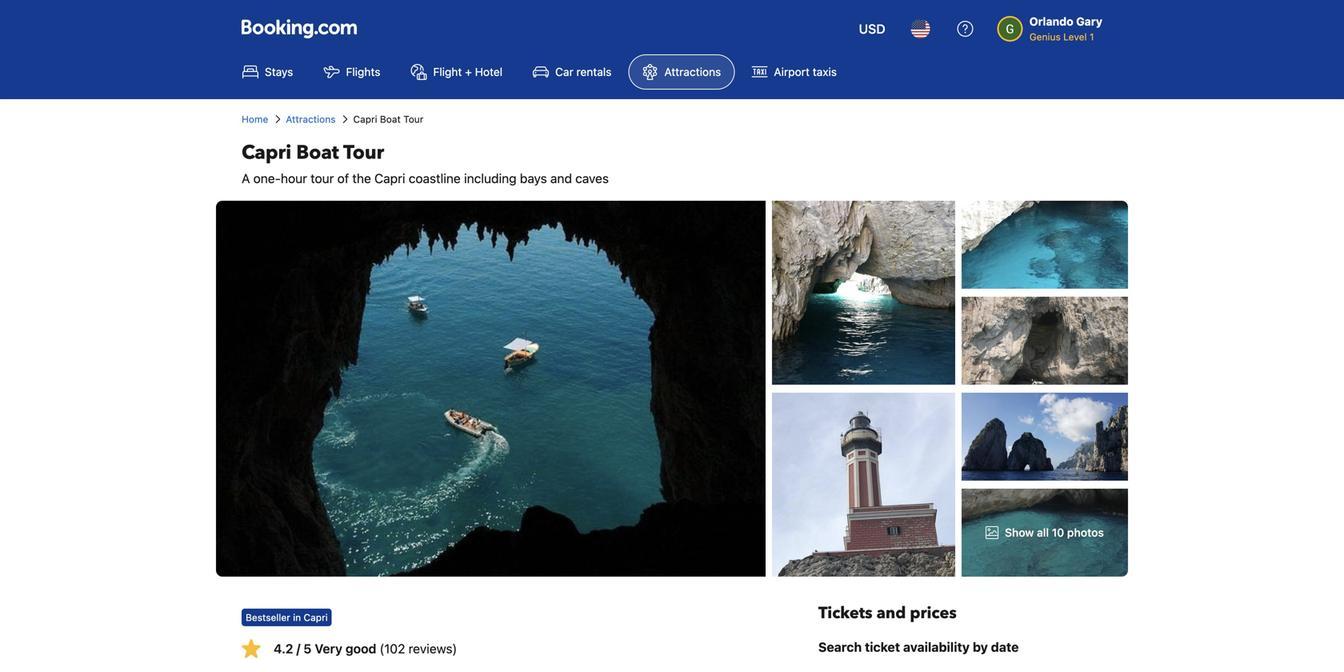 Task type: describe. For each thing, give the bounding box(es) containing it.
1
[[1090, 31, 1094, 42]]

flight
[[433, 65, 462, 78]]

capri right in
[[304, 612, 328, 623]]

availability
[[903, 640, 970, 655]]

stays link
[[229, 54, 307, 90]]

rentals
[[576, 65, 612, 78]]

flight + hotel
[[433, 65, 503, 78]]

stays
[[265, 65, 293, 78]]

flights
[[346, 65, 380, 78]]

tickets
[[818, 602, 873, 624]]

search ticket availability by date
[[818, 640, 1019, 655]]

car
[[555, 65, 573, 78]]

car rentals link
[[519, 54, 625, 90]]

/
[[296, 641, 300, 656]]

capri right the
[[374, 171, 405, 186]]

prices
[[910, 602, 957, 624]]

hour
[[281, 171, 307, 186]]

bays
[[520, 171, 547, 186]]

by
[[973, 640, 988, 655]]

level
[[1063, 31, 1087, 42]]

airport taxis
[[774, 65, 837, 78]]

10
[[1052, 526, 1064, 539]]

your account menu orlando gary genius level 1 element
[[997, 7, 1109, 44]]

in
[[293, 612, 301, 623]]

reviews)
[[409, 641, 457, 656]]

taxis
[[813, 65, 837, 78]]

1 vertical spatial attractions
[[286, 114, 336, 125]]

flight + hotel link
[[397, 54, 516, 90]]

very
[[315, 641, 342, 656]]

caves
[[575, 171, 609, 186]]

orlando
[[1029, 15, 1073, 28]]

including
[[464, 171, 517, 186]]

a
[[242, 171, 250, 186]]

tour for capri boat tour a one-hour tour of the capri coastline including bays and caves
[[343, 140, 384, 166]]

1 horizontal spatial attractions link
[[628, 54, 735, 90]]

boat for capri boat tour a one-hour tour of the capri coastline including bays and caves
[[296, 140, 339, 166]]

home
[[242, 114, 268, 125]]

gary
[[1076, 15, 1103, 28]]

photos
[[1067, 526, 1104, 539]]

tour
[[311, 171, 334, 186]]

all
[[1037, 526, 1049, 539]]

flights link
[[310, 54, 394, 90]]

usd
[[859, 21, 885, 36]]

one-
[[253, 171, 281, 186]]

booking.com image
[[242, 19, 357, 38]]



Task type: locate. For each thing, give the bounding box(es) containing it.
1 horizontal spatial and
[[877, 602, 906, 624]]

boat down flights
[[380, 114, 401, 125]]

1 vertical spatial tour
[[343, 140, 384, 166]]

tickets and prices
[[818, 602, 957, 624]]

(102
[[380, 641, 405, 656]]

boat up tour
[[296, 140, 339, 166]]

home link
[[242, 112, 268, 126]]

coastline
[[409, 171, 461, 186]]

0 vertical spatial attractions link
[[628, 54, 735, 90]]

tour inside capri boat tour a one-hour tour of the capri coastline including bays and caves
[[343, 140, 384, 166]]

airport
[[774, 65, 810, 78]]

0 vertical spatial attractions
[[664, 65, 721, 78]]

and inside capri boat tour a one-hour tour of the capri coastline including bays and caves
[[550, 171, 572, 186]]

1 horizontal spatial tour
[[403, 114, 424, 125]]

of
[[337, 171, 349, 186]]

good
[[346, 641, 376, 656]]

1 vertical spatial and
[[877, 602, 906, 624]]

0 horizontal spatial attractions
[[286, 114, 336, 125]]

+
[[465, 65, 472, 78]]

hotel
[[475, 65, 503, 78]]

capri boat tour a one-hour tour of the capri coastline including bays and caves
[[242, 140, 609, 186]]

1 horizontal spatial boat
[[380, 114, 401, 125]]

and up ticket
[[877, 602, 906, 624]]

and right bays
[[550, 171, 572, 186]]

genius
[[1029, 31, 1061, 42]]

0 horizontal spatial attractions link
[[286, 112, 336, 126]]

search
[[818, 640, 862, 655]]

tour
[[403, 114, 424, 125], [343, 140, 384, 166]]

4.2
[[274, 641, 293, 656]]

0 vertical spatial boat
[[380, 114, 401, 125]]

capri boat tour
[[353, 114, 424, 125]]

usd button
[[849, 10, 895, 48]]

show all 10 photos
[[1005, 526, 1104, 539]]

1 horizontal spatial attractions
[[664, 65, 721, 78]]

tour for capri boat tour
[[403, 114, 424, 125]]

ticket
[[865, 640, 900, 655]]

boat inside capri boat tour a one-hour tour of the capri coastline including bays and caves
[[296, 140, 339, 166]]

4.2 / 5 very good (102 reviews)
[[274, 641, 457, 656]]

capri
[[353, 114, 377, 125], [242, 140, 291, 166], [374, 171, 405, 186], [304, 612, 328, 623]]

boat for capri boat tour
[[380, 114, 401, 125]]

date
[[991, 640, 1019, 655]]

5
[[303, 641, 312, 656]]

the
[[352, 171, 371, 186]]

capri up the one- on the top left
[[242, 140, 291, 166]]

show
[[1005, 526, 1034, 539]]

0 horizontal spatial tour
[[343, 140, 384, 166]]

0 horizontal spatial boat
[[296, 140, 339, 166]]

attractions link
[[628, 54, 735, 90], [286, 112, 336, 126]]

0 vertical spatial and
[[550, 171, 572, 186]]

orlando gary genius level 1
[[1029, 15, 1103, 42]]

capri down flights
[[353, 114, 377, 125]]

airport taxis link
[[738, 54, 850, 90]]

tour up the
[[343, 140, 384, 166]]

and
[[550, 171, 572, 186], [877, 602, 906, 624]]

car rentals
[[555, 65, 612, 78]]

tour up capri boat tour a one-hour tour of the capri coastline including bays and caves
[[403, 114, 424, 125]]

bestseller
[[246, 612, 290, 623]]

boat
[[380, 114, 401, 125], [296, 140, 339, 166]]

1 vertical spatial attractions link
[[286, 112, 336, 126]]

attractions
[[664, 65, 721, 78], [286, 114, 336, 125]]

bestseller in capri
[[246, 612, 328, 623]]

1 vertical spatial boat
[[296, 140, 339, 166]]

0 vertical spatial tour
[[403, 114, 424, 125]]

0 horizontal spatial and
[[550, 171, 572, 186]]



Task type: vqa. For each thing, say whether or not it's contained in the screenshot.
top at
no



